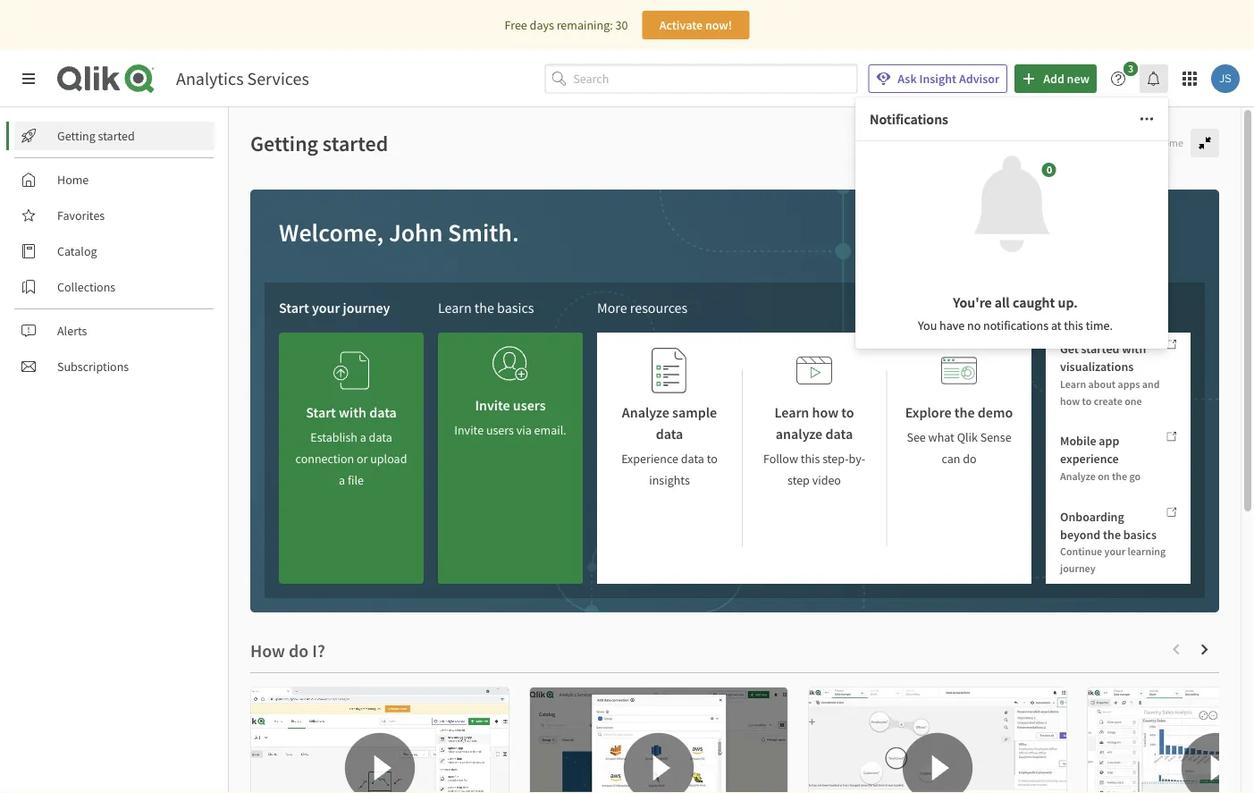 Task type: locate. For each thing, give the bounding box(es) containing it.
home
[[57, 172, 89, 188]]

basics inside onboarding beyond the basics continue your learning journey
[[1124, 526, 1157, 542]]

how up analyze
[[812, 403, 839, 421]]

basics
[[497, 299, 534, 317], [1124, 526, 1157, 542]]

to inside get started with visualizations learn about apps and how to create one
[[1082, 394, 1092, 408]]

0 vertical spatial basics
[[497, 299, 534, 317]]

catalog link
[[14, 237, 215, 266]]

notifications
[[870, 110, 949, 128]]

start
[[279, 299, 309, 317]]

video
[[813, 472, 841, 488]]

how do i define data associations? image
[[809, 688, 1067, 793]]

0 horizontal spatial learn
[[438, 299, 472, 317]]

data up insights
[[681, 451, 705, 467]]

searchbar element
[[545, 64, 858, 93]]

ask insight advisor
[[898, 71, 1000, 87]]

learn inside get started with visualizations learn about apps and how to create one
[[1061, 377, 1087, 391]]

how
[[1061, 394, 1080, 408], [812, 403, 839, 421]]

journey down continue
[[1061, 561, 1096, 575]]

analyze
[[776, 425, 823, 443]]

0 horizontal spatial getting started
[[57, 128, 135, 144]]

welcome,
[[279, 217, 384, 248]]

the inside onboarding beyond the basics continue your learning journey
[[1103, 526, 1121, 542]]

subscriptions link
[[14, 352, 215, 381]]

explore the demo see what qlik sense can do
[[906, 403, 1013, 467]]

journey
[[343, 299, 390, 317], [1061, 561, 1096, 575]]

how inside get started with visualizations learn about apps and how to create one
[[1061, 394, 1080, 408]]

data inside the learn how to analyze data follow this step-by- step video
[[826, 425, 853, 443]]

one
[[1125, 394, 1142, 408]]

analyze sample data experience data to insights
[[622, 403, 718, 488]]

getting
[[57, 128, 95, 144], [250, 130, 318, 156]]

catalog
[[57, 243, 97, 259]]

sense
[[981, 429, 1012, 445]]

by-
[[849, 451, 866, 467]]

0 vertical spatial this
[[1064, 317, 1084, 334]]

to inside the analyze sample data experience data to insights
[[707, 451, 718, 467]]

1 horizontal spatial this
[[1064, 317, 1084, 334]]

you
[[918, 317, 937, 334]]

this
[[1064, 317, 1084, 334], [801, 451, 820, 467]]

visualizations
[[1061, 359, 1134, 375]]

how left create
[[1061, 394, 1080, 408]]

apps
[[1118, 377, 1140, 391]]

0 horizontal spatial to
[[707, 451, 718, 467]]

journey right start
[[343, 299, 390, 317]]

1 vertical spatial analyze
[[1061, 469, 1096, 483]]

invite users image
[[493, 340, 528, 387]]

data for analyze sample data
[[681, 451, 705, 467]]

1 horizontal spatial started
[[323, 130, 388, 156]]

2 vertical spatial learn
[[775, 403, 810, 421]]

0 vertical spatial analyze
[[622, 403, 670, 421]]

how do i create a visualization? image
[[1088, 688, 1255, 793]]

john
[[389, 217, 443, 248]]

0 vertical spatial journey
[[343, 299, 390, 317]]

0
[[1047, 163, 1053, 177]]

the
[[475, 299, 494, 317], [955, 403, 975, 421], [1112, 469, 1128, 483], [1103, 526, 1121, 542]]

0 horizontal spatial getting
[[57, 128, 95, 144]]

2 horizontal spatial started
[[1082, 341, 1120, 357]]

the inside explore the demo see what qlik sense can do
[[955, 403, 975, 421]]

to left create
[[1082, 394, 1092, 408]]

learn up analyze
[[775, 403, 810, 421]]

to
[[1082, 394, 1092, 408], [842, 403, 854, 421], [707, 451, 718, 467]]

see
[[907, 429, 926, 445]]

journey inside onboarding beyond the basics continue your learning journey
[[1061, 561, 1096, 575]]

hide welcome image
[[1198, 136, 1213, 150]]

basics up learning
[[1124, 526, 1157, 542]]

getting started
[[57, 128, 135, 144], [250, 130, 388, 156]]

learn down smith.
[[438, 299, 472, 317]]

users up via
[[513, 396, 546, 414]]

getting started up the home link
[[57, 128, 135, 144]]

the up invite users image
[[475, 299, 494, 317]]

about
[[1089, 377, 1116, 391]]

mobile app experience analyze on the go
[[1061, 433, 1141, 483]]

0 vertical spatial learn
[[438, 299, 472, 317]]

1 horizontal spatial your
[[1105, 544, 1126, 558]]

analyze inside the analyze sample data experience data to insights
[[622, 403, 670, 421]]

1 horizontal spatial getting started
[[250, 130, 388, 156]]

1 vertical spatial journey
[[1061, 561, 1096, 575]]

this inside the learn how to analyze data follow this step-by- step video
[[801, 451, 820, 467]]

remaining:
[[557, 17, 613, 33]]

learn left about
[[1061, 377, 1087, 391]]

invite users invite users via email.
[[454, 396, 567, 438]]

analyze down experience
[[1061, 469, 1096, 483]]

1 horizontal spatial to
[[842, 403, 854, 421]]

0 horizontal spatial this
[[801, 451, 820, 467]]

days
[[530, 17, 554, 33]]

learn how to analyze data image
[[797, 347, 832, 394]]

your
[[312, 299, 340, 317], [1105, 544, 1126, 558]]

the left go
[[1112, 469, 1128, 483]]

the inside the mobile app experience analyze on the go
[[1112, 469, 1128, 483]]

to inside the learn how to analyze data follow this step-by- step video
[[842, 403, 854, 421]]

getting up 'home'
[[57, 128, 95, 144]]

to down sample
[[707, 451, 718, 467]]

0 vertical spatial your
[[312, 299, 340, 317]]

1 horizontal spatial journey
[[1061, 561, 1096, 575]]

email.
[[534, 422, 567, 438]]

the down onboarding
[[1103, 526, 1121, 542]]

basics up invite users image
[[497, 299, 534, 317]]

how inside the learn how to analyze data follow this step-by- step video
[[812, 403, 839, 421]]

0 horizontal spatial basics
[[497, 299, 534, 317]]

invite
[[475, 396, 510, 414], [454, 422, 484, 438]]

analyze
[[622, 403, 670, 421], [1061, 469, 1096, 483]]

step
[[788, 472, 810, 488]]

qlik
[[957, 429, 978, 445]]

2 horizontal spatial learn
[[1061, 377, 1087, 391]]

getting started down services
[[250, 130, 388, 156]]

2 horizontal spatial to
[[1082, 394, 1092, 408]]

explore
[[906, 403, 952, 421]]

0 vertical spatial invite
[[475, 396, 510, 414]]

0 horizontal spatial analyze
[[622, 403, 670, 421]]

0 horizontal spatial journey
[[343, 299, 390, 317]]

alerts link
[[14, 317, 215, 345]]

to up by-
[[842, 403, 854, 421]]

this inside you're all caught up. you have no notifications at this time.
[[1064, 317, 1084, 334]]

0 horizontal spatial how
[[812, 403, 839, 421]]

data up step- on the bottom
[[826, 425, 853, 443]]

alerts
[[57, 323, 87, 339]]

analyze up experience
[[622, 403, 670, 421]]

your left learning
[[1105, 544, 1126, 558]]

get started with visualizations learn about apps and how to create one
[[1061, 341, 1160, 408]]

users left via
[[486, 422, 514, 438]]

create
[[1094, 394, 1123, 408]]

invite down invite users image
[[475, 396, 510, 414]]

ask insight advisor button
[[869, 64, 1008, 93]]

1 horizontal spatial how
[[1061, 394, 1080, 408]]

getting down services
[[250, 130, 318, 156]]

1 horizontal spatial basics
[[1124, 526, 1157, 542]]

getting started link
[[14, 122, 215, 150]]

up.
[[1058, 293, 1078, 311]]

activate
[[660, 17, 703, 33]]

users
[[513, 396, 546, 414], [486, 422, 514, 438]]

ask
[[898, 71, 917, 87]]

1 vertical spatial this
[[801, 451, 820, 467]]

0 horizontal spatial your
[[312, 299, 340, 317]]

getting inside navigation pane element
[[57, 128, 95, 144]]

this right at
[[1064, 317, 1084, 334]]

welcome, john smith. main content
[[229, 107, 1255, 793]]

learn inside the learn how to analyze data follow this step-by- step video
[[775, 403, 810, 421]]

onboarding
[[1061, 508, 1125, 524]]

your right start
[[312, 299, 340, 317]]

invite left via
[[454, 422, 484, 438]]

learn
[[438, 299, 472, 317], [1061, 377, 1087, 391], [775, 403, 810, 421]]

1 vertical spatial basics
[[1124, 526, 1157, 542]]

1 horizontal spatial getting
[[250, 130, 318, 156]]

1 vertical spatial learn
[[1061, 377, 1087, 391]]

0 vertical spatial users
[[513, 396, 546, 414]]

1 horizontal spatial analyze
[[1061, 469, 1096, 483]]

0 horizontal spatial started
[[98, 128, 135, 144]]

1 vertical spatial your
[[1105, 544, 1126, 558]]

the up qlik
[[955, 403, 975, 421]]

this up step
[[801, 451, 820, 467]]

1 horizontal spatial learn
[[775, 403, 810, 421]]

free days remaining: 30
[[505, 17, 628, 33]]

home link
[[14, 165, 215, 194]]



Task type: vqa. For each thing, say whether or not it's contained in the screenshot.
Stopped,
no



Task type: describe. For each thing, give the bounding box(es) containing it.
close sidebar menu image
[[21, 72, 36, 86]]

getting started inside navigation pane element
[[57, 128, 135, 144]]

with
[[1122, 341, 1147, 357]]

30
[[616, 17, 628, 33]]

subscriptions
[[57, 359, 129, 375]]

experience
[[1061, 451, 1119, 467]]

more
[[597, 299, 627, 317]]

app
[[1099, 433, 1120, 449]]

and
[[1143, 377, 1160, 391]]

have
[[940, 317, 965, 334]]

smith.
[[448, 217, 519, 248]]

favorites link
[[14, 201, 215, 230]]

started inside get started with visualizations learn about apps and how to create one
[[1082, 341, 1120, 357]]

activate now! link
[[642, 11, 750, 39]]

data for learn how to analyze data
[[826, 425, 853, 443]]

all
[[995, 293, 1010, 311]]

started inside getting started link
[[98, 128, 135, 144]]

experience
[[622, 451, 679, 467]]

how do i create an app? image
[[251, 688, 509, 793]]

free
[[505, 17, 527, 33]]

can
[[942, 451, 961, 467]]

no
[[967, 317, 981, 334]]

step-
[[823, 451, 849, 467]]

how do i load data into an app? image
[[530, 688, 788, 793]]

get
[[1061, 341, 1079, 357]]

1 vertical spatial users
[[486, 422, 514, 438]]

insights
[[649, 472, 690, 488]]

time.
[[1086, 317, 1113, 334]]

insight
[[920, 71, 957, 87]]

more resources
[[597, 299, 688, 317]]

collections link
[[14, 273, 215, 301]]

analytics services
[[176, 68, 309, 90]]

do
[[963, 451, 977, 467]]

start your journey
[[279, 299, 390, 317]]

activate now!
[[660, 17, 733, 33]]

1 vertical spatial invite
[[454, 422, 484, 438]]

favorites
[[57, 207, 105, 224]]

services
[[247, 68, 309, 90]]

analyze sample data image
[[652, 347, 688, 394]]

mobile
[[1061, 433, 1097, 449]]

go
[[1130, 469, 1141, 483]]

learn for learn the basics
[[438, 299, 472, 317]]

learn the basics
[[438, 299, 534, 317]]

you're all caught up. you have no notifications at this time.
[[918, 293, 1113, 334]]

advisor
[[959, 71, 1000, 87]]

explore the demo image
[[942, 347, 977, 394]]

resources
[[630, 299, 688, 317]]

collections
[[57, 279, 116, 295]]

via
[[517, 422, 532, 438]]

welcome, john smith.
[[279, 217, 519, 248]]

onboarding beyond the basics continue your learning journey
[[1061, 508, 1166, 575]]

analyze inside the mobile app experience analyze on the go
[[1061, 469, 1096, 483]]

at
[[1052, 317, 1062, 334]]

your inside onboarding beyond the basics continue your learning journey
[[1105, 544, 1126, 558]]

getting started inside 'welcome, john smith.' main content
[[250, 130, 388, 156]]

what
[[929, 429, 955, 445]]

notifications
[[984, 317, 1049, 334]]

Search text field
[[573, 64, 858, 93]]

now!
[[705, 17, 733, 33]]

demo
[[978, 403, 1013, 421]]

learn how to analyze data follow this step-by- step video
[[764, 403, 866, 488]]

sample
[[672, 403, 717, 421]]

navigation pane element
[[0, 114, 228, 388]]

follow
[[764, 451, 798, 467]]

you're
[[953, 293, 992, 311]]

analytics services element
[[176, 68, 309, 90]]

analytics
[[176, 68, 244, 90]]

beyond
[[1061, 526, 1101, 542]]

data up experience
[[656, 425, 683, 443]]

learning
[[1128, 544, 1166, 558]]

on
[[1098, 469, 1110, 483]]

caught
[[1013, 293, 1055, 311]]

learn for learn how to analyze data follow this step-by- step video
[[775, 403, 810, 421]]

continue
[[1061, 544, 1103, 558]]

getting inside 'welcome, john smith.' main content
[[250, 130, 318, 156]]



